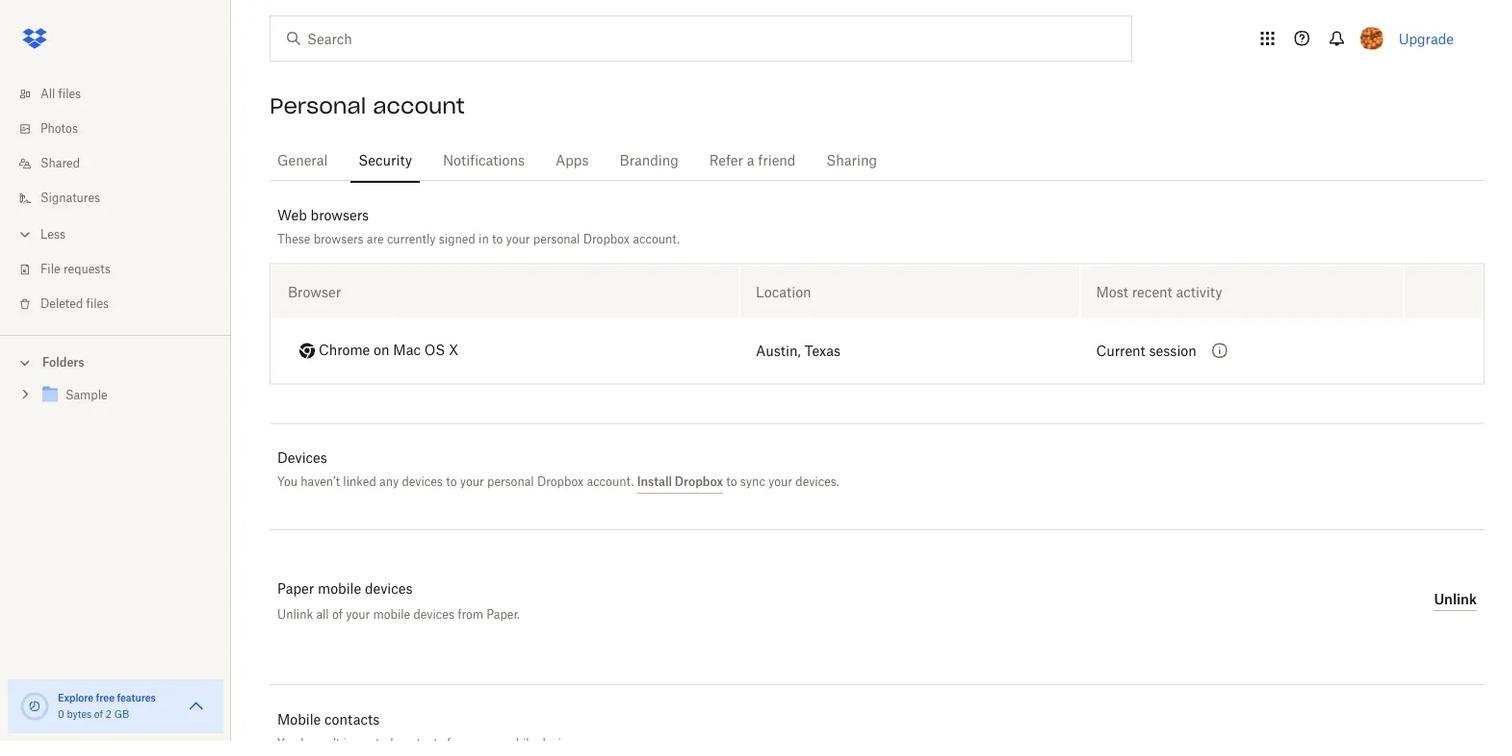 Task type: locate. For each thing, give the bounding box(es) containing it.
upgrade link
[[1399, 30, 1455, 47]]

apps
[[556, 154, 589, 168]]

account. inside web browsers these browsers are currently signed in to your personal dropbox account.
[[633, 232, 680, 246]]

mobile contacts
[[277, 712, 380, 728]]

2 vertical spatial devices
[[414, 608, 455, 622]]

mobile down paper mobile devices
[[373, 608, 411, 622]]

to inside web browsers these browsers are currently signed in to your personal dropbox account.
[[492, 232, 503, 246]]

files inside "link"
[[86, 299, 109, 310]]

1 vertical spatial files
[[86, 299, 109, 310]]

recent
[[1133, 284, 1173, 301]]

0 vertical spatial account.
[[633, 232, 680, 246]]

your right any
[[460, 475, 484, 489]]

account.
[[633, 232, 680, 246], [587, 475, 634, 489]]

mobile
[[277, 712, 321, 728]]

devices
[[277, 450, 327, 466]]

of left 2
[[94, 711, 103, 721]]

shared
[[40, 158, 80, 170]]

refer a friend tab
[[702, 138, 804, 184]]

1 vertical spatial personal
[[487, 475, 534, 489]]

devices up unlink all of your mobile devices from paper. on the bottom left of page
[[365, 583, 413, 597]]

devices inside devices you haven't linked any devices to your personal dropbox account. install dropbox to sync your devices.
[[402, 475, 443, 489]]

personal
[[533, 232, 580, 246], [487, 475, 534, 489]]

browsers up are
[[311, 207, 369, 223]]

of
[[332, 608, 343, 622], [94, 711, 103, 721]]

files right all
[[58, 89, 81, 100]]

to right in
[[492, 232, 503, 246]]

activity
[[1177, 284, 1223, 301]]

signatures link
[[15, 181, 231, 216]]

these
[[277, 232, 311, 246]]

to right any
[[446, 475, 457, 489]]

paper mobile devices
[[277, 583, 413, 597]]

quota usage element
[[19, 692, 50, 723]]

from
[[458, 608, 484, 622]]

account. left install
[[587, 475, 634, 489]]

notifications
[[443, 154, 525, 168]]

1 horizontal spatial to
[[492, 232, 503, 246]]

location
[[756, 284, 812, 301]]

mobile up "all" at the bottom
[[318, 583, 361, 597]]

mobile
[[318, 583, 361, 597], [373, 608, 411, 622]]

unlink
[[1435, 592, 1478, 608], [277, 608, 313, 622]]

1 vertical spatial of
[[94, 711, 103, 721]]

of inside explore free features 0 bytes of 2 gb
[[94, 711, 103, 721]]

signatures
[[40, 193, 100, 204]]

1 vertical spatial devices
[[365, 583, 413, 597]]

1 vertical spatial mobile
[[373, 608, 411, 622]]

dropbox inside web browsers these browsers are currently signed in to your personal dropbox account.
[[584, 232, 630, 246]]

branding
[[620, 154, 679, 168]]

gb
[[114, 711, 129, 721]]

security tab
[[351, 138, 420, 184]]

0 vertical spatial mobile
[[318, 583, 361, 597]]

security
[[359, 154, 412, 168]]

browsers
[[311, 207, 369, 223], [314, 232, 364, 246]]

0 vertical spatial personal
[[533, 232, 580, 246]]

sample
[[66, 391, 108, 402]]

0 horizontal spatial mobile
[[318, 583, 361, 597]]

all files
[[40, 89, 81, 100]]

list
[[0, 66, 231, 335]]

0 vertical spatial devices
[[402, 475, 443, 489]]

tab list containing general
[[270, 135, 1486, 184]]

mac
[[393, 344, 421, 358]]

sharing
[[827, 154, 878, 168]]

austin, texas
[[756, 345, 841, 358]]

list containing all files
[[0, 66, 231, 335]]

session
[[1150, 345, 1197, 358]]

2
[[106, 711, 112, 721]]

file requests
[[40, 264, 111, 276]]

of right "all" at the bottom
[[332, 608, 343, 622]]

haven't
[[301, 475, 340, 489]]

your right sync on the bottom of the page
[[769, 475, 793, 489]]

branding tab
[[612, 138, 687, 184]]

your
[[506, 232, 530, 246], [460, 475, 484, 489], [769, 475, 793, 489], [346, 608, 370, 622]]

unlink button
[[1435, 589, 1478, 612]]

dropbox
[[584, 232, 630, 246], [537, 475, 584, 489], [675, 475, 724, 489]]

deleted
[[40, 299, 83, 310]]

chrome
[[319, 344, 370, 358]]

requests
[[63, 264, 111, 276]]

linked
[[343, 475, 376, 489]]

1 horizontal spatial files
[[86, 299, 109, 310]]

unlink for unlink
[[1435, 592, 1478, 608]]

dropbox down "apps" tab
[[584, 232, 630, 246]]

sharing tab
[[819, 138, 885, 184]]

your inside web browsers these browsers are currently signed in to your personal dropbox account.
[[506, 232, 530, 246]]

0 horizontal spatial to
[[446, 475, 457, 489]]

devices for unlink
[[414, 608, 455, 622]]

browsers left are
[[314, 232, 364, 246]]

0 vertical spatial of
[[332, 608, 343, 622]]

upgrade
[[1399, 30, 1455, 47]]

1 horizontal spatial unlink
[[1435, 592, 1478, 608]]

account. down branding tab
[[633, 232, 680, 246]]

chrome on mac os x
[[319, 344, 459, 358]]

to
[[492, 232, 503, 246], [446, 475, 457, 489], [727, 475, 738, 489]]

account. inside devices you haven't linked any devices to your personal dropbox account. install dropbox to sync your devices.
[[587, 475, 634, 489]]

your right in
[[506, 232, 530, 246]]

0 horizontal spatial unlink
[[277, 608, 313, 622]]

0 horizontal spatial of
[[94, 711, 103, 721]]

deleted files link
[[15, 287, 231, 322]]

files for all files
[[58, 89, 81, 100]]

current
[[1097, 345, 1146, 358]]

explore free features 0 bytes of 2 gb
[[58, 692, 156, 721]]

personal account
[[270, 92, 465, 119]]

general tab
[[270, 138, 336, 184]]

1 vertical spatial account.
[[587, 475, 634, 489]]

sync
[[741, 475, 766, 489]]

devices
[[402, 475, 443, 489], [365, 583, 413, 597], [414, 608, 455, 622]]

signed
[[439, 232, 476, 246]]

devices right any
[[402, 475, 443, 489]]

devices left from
[[414, 608, 455, 622]]

folders
[[42, 355, 84, 370]]

files
[[58, 89, 81, 100], [86, 299, 109, 310]]

1 horizontal spatial mobile
[[373, 608, 411, 622]]

0 horizontal spatial files
[[58, 89, 81, 100]]

less image
[[15, 225, 35, 244]]

are
[[367, 232, 384, 246]]

files right deleted
[[86, 299, 109, 310]]

tab list
[[270, 135, 1486, 184]]

general
[[277, 154, 328, 168]]

0 vertical spatial files
[[58, 89, 81, 100]]

to left sync on the bottom of the page
[[727, 475, 738, 489]]

refer
[[710, 154, 744, 168]]

account menu image
[[1361, 27, 1384, 50]]



Task type: describe. For each thing, give the bounding box(es) containing it.
0 vertical spatial browsers
[[311, 207, 369, 223]]

unlink for unlink all of your mobile devices from paper.
[[277, 608, 313, 622]]

devices you haven't linked any devices to your personal dropbox account. install dropbox to sync your devices.
[[277, 450, 840, 489]]

all
[[316, 608, 329, 622]]

photos
[[40, 123, 78, 135]]

x
[[449, 344, 459, 358]]

sample link
[[39, 383, 216, 409]]

apps tab
[[548, 138, 597, 184]]

file requests link
[[15, 252, 231, 287]]

personal inside devices you haven't linked any devices to your personal dropbox account. install dropbox to sync your devices.
[[487, 475, 534, 489]]

notifications tab
[[436, 138, 533, 184]]

contacts
[[325, 712, 380, 728]]

unlink all of your mobile devices from paper.
[[277, 608, 520, 622]]

currently
[[387, 232, 436, 246]]

all
[[40, 89, 55, 100]]

Search text field
[[307, 28, 1092, 49]]

less
[[40, 229, 66, 241]]

most recent activity
[[1097, 284, 1223, 301]]

paper
[[277, 583, 314, 597]]

your down paper mobile devices
[[346, 608, 370, 622]]

you
[[277, 475, 298, 489]]

0
[[58, 711, 64, 721]]

shared link
[[15, 146, 231, 181]]

files for deleted files
[[86, 299, 109, 310]]

all files link
[[15, 77, 231, 112]]

web
[[277, 207, 307, 223]]

personal inside web browsers these browsers are currently signed in to your personal dropbox account.
[[533, 232, 580, 246]]

folders button
[[0, 348, 231, 376]]

browser
[[288, 284, 341, 301]]

free
[[96, 692, 115, 704]]

friend
[[758, 154, 796, 168]]

web browsers these browsers are currently signed in to your personal dropbox account.
[[277, 207, 680, 246]]

account
[[373, 92, 465, 119]]

most
[[1097, 284, 1129, 301]]

refer a friend
[[710, 154, 796, 168]]

on
[[374, 344, 390, 358]]

paper.
[[487, 608, 520, 622]]

dropbox left install
[[537, 475, 584, 489]]

a
[[747, 154, 755, 168]]

1 horizontal spatial of
[[332, 608, 343, 622]]

features
[[117, 692, 156, 704]]

dropbox right install
[[675, 475, 724, 489]]

devices.
[[796, 475, 840, 489]]

install
[[637, 475, 672, 489]]

current session
[[1097, 345, 1197, 358]]

file
[[40, 264, 60, 276]]

end session element
[[1406, 266, 1483, 318]]

1 vertical spatial browsers
[[314, 232, 364, 246]]

bytes
[[67, 711, 92, 721]]

install dropbox link
[[637, 475, 724, 494]]

any
[[380, 475, 399, 489]]

photos link
[[15, 112, 231, 146]]

austin,
[[756, 345, 801, 358]]

2 horizontal spatial to
[[727, 475, 738, 489]]

os
[[425, 344, 445, 358]]

personal
[[270, 92, 366, 119]]

dropbox image
[[15, 19, 54, 58]]

texas
[[805, 345, 841, 358]]

devices for devices
[[402, 475, 443, 489]]

in
[[479, 232, 489, 246]]

explore
[[58, 692, 94, 704]]

deleted files
[[40, 299, 109, 310]]



Task type: vqa. For each thing, say whether or not it's contained in the screenshot.
You
yes



